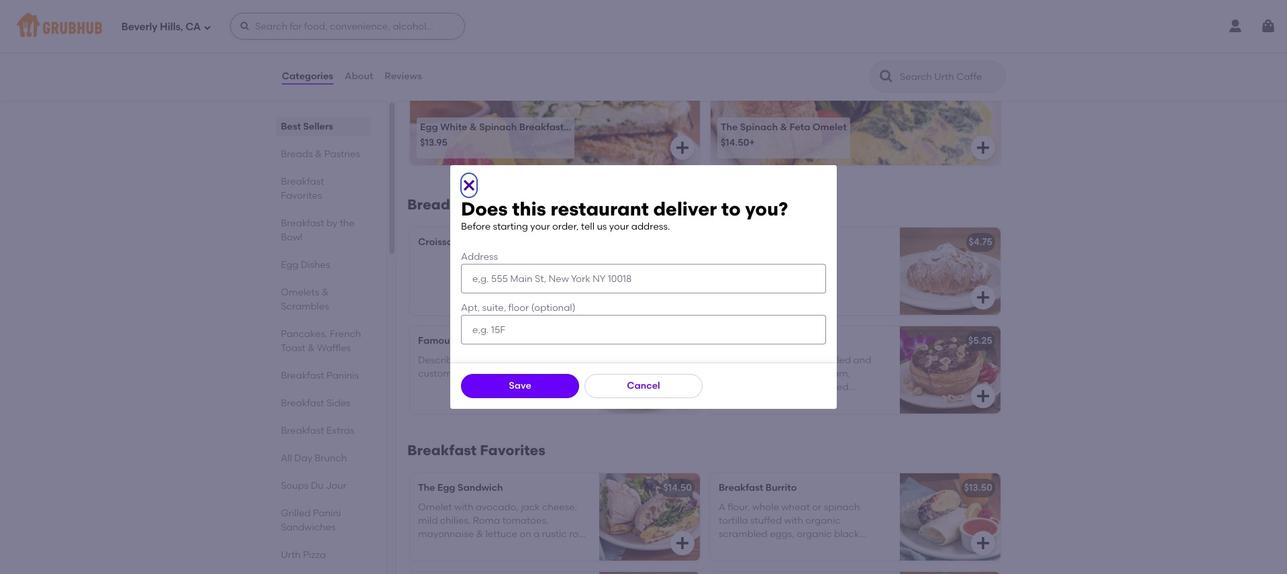 Task type: vqa. For each thing, say whether or not it's contained in the screenshot.
"Croissant - Butter"
yes



Task type: locate. For each thing, give the bounding box(es) containing it.
sellers up ordered
[[442, 43, 489, 60]]

on right ordered
[[470, 62, 482, 73]]

by left 'the' in the top of the page
[[327, 218, 338, 229]]

0 vertical spatial with
[[747, 368, 766, 379]]

0 horizontal spatial your
[[531, 221, 550, 233]]

1 horizontal spatial pastries
[[476, 196, 533, 213]]

breakfast favorites inside tab
[[281, 176, 325, 201]]

the for the egg sandwich
[[418, 482, 435, 494]]

address.
[[632, 221, 670, 233]]

the inside the spinach & feta omelet $14.50 +
[[721, 121, 738, 133]]

and down as
[[468, 368, 486, 379]]

0 vertical spatial to
[[722, 197, 741, 220]]

0 horizontal spatial breads & pastries
[[281, 148, 361, 160]]

1 vertical spatial with
[[455, 501, 474, 513]]

& down roma on the left bottom
[[476, 529, 484, 540]]

1 vertical spatial a
[[534, 529, 540, 540]]

pancakes, french toast & waffles
[[281, 328, 362, 354]]

1 horizontal spatial on
[[520, 529, 532, 540]]

by up the alike.
[[533, 354, 544, 366]]

1 horizontal spatial sellers
[[442, 43, 489, 60]]

croissant - butter button
[[410, 228, 700, 315]]

$4.75 button
[[711, 228, 1001, 315]]

0 vertical spatial $14.50
[[721, 137, 750, 149]]

nutella® girella buns
[[719, 335, 815, 347]]

by
[[327, 218, 338, 229], [533, 354, 544, 366]]

mixed
[[473, 542, 501, 554]]

breakfast favorites tab
[[281, 175, 365, 203]]

favorites up 'sandwich'
[[480, 442, 546, 459]]

0 vertical spatial by
[[327, 218, 338, 229]]

sellers for best sellers
[[304, 121, 334, 132]]

nutella® up buttery on the bottom right of page
[[719, 335, 758, 347]]

best sellers
[[281, 121, 334, 132]]

1 vertical spatial by
[[533, 354, 544, 366]]

best up breads & pastries tab
[[281, 121, 301, 132]]

grubhub
[[484, 62, 525, 73]]

croissant - butter
[[418, 237, 500, 248]]

breakfast up bowl
[[281, 218, 325, 229]]

breads & pastries
[[281, 148, 361, 160], [408, 196, 533, 213]]

alike.
[[518, 368, 542, 379]]

svg image for nutella® girella buns
[[976, 388, 992, 404]]

2 your from the left
[[610, 221, 629, 233]]

0 horizontal spatial favorites
[[281, 190, 323, 201]]

dishes
[[301, 259, 331, 271]]

breakfast for breakfast paninis tab on the bottom of page
[[281, 370, 325, 381]]

egg inside egg white & spinach breakfast... $13.95
[[420, 121, 438, 133]]

with up request.
[[452, 542, 471, 554]]

best for best sellers most ordered on grubhub
[[408, 43, 439, 60]]

$13.95
[[420, 137, 448, 149]]

breakfast up breakfast extras
[[281, 398, 325, 409]]

egg white & spinach breakfast... $13.95
[[420, 121, 572, 149]]

all day brunch tab
[[281, 451, 365, 465]]

0 horizontal spatial breakfast favorites
[[281, 176, 325, 201]]

1 horizontal spatial spinach
[[741, 121, 778, 133]]

by inside "breakfast by the bowl"
[[327, 218, 338, 229]]

1 horizontal spatial omelet
[[813, 121, 847, 133]]

2 vertical spatial with
[[452, 542, 471, 554]]

1 horizontal spatial breads & pastries
[[408, 196, 533, 213]]

breakfast inside "breakfast by the bowl"
[[281, 218, 325, 229]]

0 vertical spatial a
[[810, 395, 816, 407]]

0 horizontal spatial best
[[281, 121, 301, 132]]

egg dishes tab
[[281, 258, 365, 272]]

pastry
[[788, 368, 816, 379]]

sellers inside best sellers most ordered on grubhub
[[442, 43, 489, 60]]

favorites
[[281, 190, 323, 201], [480, 442, 546, 459]]

1 horizontal spatial best
[[408, 43, 439, 60]]

this
[[513, 197, 546, 220]]

1 horizontal spatial to
[[798, 395, 808, 407]]

& inside omelets & scrambles
[[322, 287, 329, 298]]

breads down best sellers
[[281, 148, 313, 160]]

a down "tomatoes,"
[[534, 529, 540, 540]]

0 horizontal spatial the
[[418, 482, 435, 494]]

breakfast favorites up 'sandwich'
[[408, 442, 546, 459]]

svg image for famous pecan sticky buns
[[675, 388, 691, 404]]

0 vertical spatial favorites
[[281, 190, 323, 201]]

& down pancakes,
[[308, 342, 315, 354]]

1 vertical spatial sellers
[[304, 121, 334, 132]]

urth pizza
[[281, 549, 326, 561]]

favorites up "breakfast by the bowl"
[[281, 190, 323, 201]]

customers
[[418, 368, 466, 379]]

0 horizontal spatial by
[[327, 218, 338, 229]]

urth
[[281, 549, 301, 561]]

svg image
[[1261, 18, 1277, 34], [976, 140, 992, 156], [461, 177, 477, 193], [675, 290, 691, 306], [976, 290, 992, 306], [976, 535, 992, 552]]

1 horizontal spatial your
[[610, 221, 629, 233]]

tomatoes,
[[503, 515, 549, 526]]

does
[[461, 197, 508, 220]]

0 horizontal spatial pastries
[[325, 148, 361, 160]]

0 horizontal spatial omelet
[[418, 501, 452, 513]]

and right ﬁlled
[[854, 354, 872, 366]]

omelet right 'feta'
[[813, 121, 847, 133]]

in
[[774, 409, 783, 420]]

sellers for best sellers most ordered on grubhub
[[442, 43, 489, 60]]

1 vertical spatial nutella®
[[719, 382, 757, 393]]

breakfast for 'breakfast extras' tab
[[281, 425, 325, 436]]

a
[[810, 395, 816, 407], [534, 529, 540, 540]]

brown
[[852, 395, 881, 407]]

breakfast up day
[[281, 425, 325, 436]]

breads & pastries inside tab
[[281, 148, 361, 160]]

the
[[721, 121, 738, 133], [418, 482, 435, 494]]

1 vertical spatial egg
[[281, 259, 299, 271]]

best inside tab
[[281, 121, 301, 132]]

best sellers most ordered on grubhub
[[408, 43, 525, 73]]

to left you?
[[722, 197, 741, 220]]

cancel
[[627, 380, 661, 392]]

favorites inside breakfast favorites
[[281, 190, 323, 201]]

described as "addictive" by customers and critics alike.
[[418, 354, 544, 379]]

2 vertical spatial egg
[[438, 482, 456, 494]]

egg inside egg dishes tab
[[281, 259, 299, 271]]

2 spinach from the left
[[741, 121, 778, 133]]

0 vertical spatial on
[[470, 62, 482, 73]]

1 vertical spatial breads
[[408, 196, 458, 213]]

1 horizontal spatial a
[[810, 395, 816, 407]]

best sellers tab
[[281, 120, 365, 134]]

the egg sandwich image
[[600, 474, 700, 561]]

omelet with avocado, jack cheese, mild chilies, roma tomatoes, mayonnaise & lettuce on a rustic roll. served with mixed greens salad upon request.
[[418, 501, 586, 567]]

order,
[[553, 221, 579, 233]]

egg left dishes
[[281, 259, 299, 271]]

omelet up mild
[[418, 501, 452, 513]]

ca
[[186, 21, 201, 33]]

egg
[[420, 121, 438, 133], [281, 259, 299, 271], [438, 482, 456, 494]]

+
[[750, 137, 755, 149]]

egg up chilies,
[[438, 482, 456, 494]]

0 horizontal spatial a
[[534, 529, 540, 540]]

and inside described as "addictive" by customers and critics alike.
[[468, 368, 486, 379]]

breads & pastries up before
[[408, 196, 533, 213]]

2 buns from the left
[[793, 335, 815, 347]]

1 horizontal spatial $14.50
[[721, 137, 750, 149]]

pizza
[[303, 549, 326, 561]]

& down best sellers tab
[[315, 148, 323, 160]]

1 vertical spatial $14.50
[[664, 482, 692, 494]]

1 vertical spatial to
[[798, 395, 808, 407]]

breakfast inside breakfast favorites tab
[[281, 176, 325, 187]]

0 horizontal spatial buns
[[519, 335, 541, 347]]

nutella® up hazelnuts.
[[719, 382, 757, 393]]

breakfast favorites down breads & pastries tab
[[281, 176, 325, 201]]

1 horizontal spatial by
[[533, 354, 544, 366]]

svg image
[[240, 21, 251, 32], [204, 23, 212, 31], [675, 140, 691, 156], [675, 388, 691, 404], [976, 388, 992, 404], [675, 535, 691, 552]]

& right white
[[470, 121, 477, 133]]

&
[[470, 121, 477, 133], [781, 121, 788, 133], [315, 148, 323, 160], [461, 196, 472, 213], [322, 287, 329, 298], [308, 342, 315, 354], [476, 529, 484, 540]]

all
[[281, 453, 293, 464]]

pastries down best sellers tab
[[325, 148, 361, 160]]

with left rich
[[747, 368, 766, 379]]

your down this
[[531, 221, 550, 233]]

breakfast inside 'breakfast extras' tab
[[281, 425, 325, 436]]

pastries up starting
[[476, 196, 533, 213]]

a inside buttery croissant dough ﬁlled and rolled with rich pastry cream, nutella® spread and toasted hazelnuts. baked to a golden brown and dipped in hazelnut ganache.
[[810, 395, 816, 407]]

with up chilies,
[[455, 501, 474, 513]]

0 vertical spatial omelet
[[813, 121, 847, 133]]

breads & pastries tab
[[281, 147, 365, 161]]

0 vertical spatial the
[[721, 121, 738, 133]]

0 vertical spatial nutella®
[[719, 335, 758, 347]]

deliver
[[654, 197, 717, 220]]

ﬁlled
[[830, 354, 852, 366]]

grilled panini sandwiches
[[281, 508, 342, 533]]

1 nutella® from the top
[[719, 335, 758, 347]]

and down pastry
[[794, 382, 812, 393]]

apt, suite, floor (optional)
[[461, 302, 576, 314]]

soups du jour tab
[[281, 479, 365, 493]]

salad
[[537, 542, 562, 554]]

croissant - almond image
[[900, 228, 1001, 315]]

1 spinach from the left
[[479, 121, 517, 133]]

on down "tomatoes,"
[[520, 529, 532, 540]]

breakfast down toast
[[281, 370, 325, 381]]

to
[[722, 197, 741, 220], [798, 395, 808, 407]]

to inside does this restaurant deliver to you? before starting your order, tell us your address.
[[722, 197, 741, 220]]

your right us
[[610, 221, 629, 233]]

1 your from the left
[[531, 221, 550, 233]]

0 vertical spatial best
[[408, 43, 439, 60]]

1 horizontal spatial buns
[[793, 335, 815, 347]]

most
[[408, 62, 430, 73]]

spinach
[[479, 121, 517, 133], [741, 121, 778, 133]]

to up hazelnut
[[798, 395, 808, 407]]

0 horizontal spatial sellers
[[304, 121, 334, 132]]

jour
[[326, 480, 347, 492]]

main navigation navigation
[[0, 0, 1288, 52]]

best inside best sellers most ordered on grubhub
[[408, 43, 439, 60]]

best up most
[[408, 43, 439, 60]]

& up before
[[461, 196, 472, 213]]

du
[[311, 480, 324, 492]]

1 vertical spatial on
[[520, 529, 532, 540]]

categories
[[282, 70, 334, 82]]

0 horizontal spatial breads
[[281, 148, 313, 160]]

save
[[509, 380, 532, 392]]

& up scrambles
[[322, 287, 329, 298]]

svg image for the egg sandwich
[[675, 535, 691, 552]]

1 vertical spatial best
[[281, 121, 301, 132]]

0 vertical spatial pastries
[[325, 148, 361, 160]]

sellers
[[442, 43, 489, 60], [304, 121, 334, 132]]

1 vertical spatial breakfast favorites
[[408, 442, 546, 459]]

chilies,
[[440, 515, 471, 526]]

0 vertical spatial breakfast favorites
[[281, 176, 325, 201]]

0 horizontal spatial to
[[722, 197, 741, 220]]

breakfast extras tab
[[281, 424, 365, 438]]

buns up dough
[[793, 335, 815, 347]]

breakfast up the egg sandwich
[[408, 442, 477, 459]]

breakfast by the bowl
[[281, 218, 355, 243]]

breads & pastries down best sellers tab
[[281, 148, 361, 160]]

breakfast for breakfast favorites tab
[[281, 176, 325, 187]]

hills,
[[160, 21, 183, 33]]

sellers inside tab
[[304, 121, 334, 132]]

rolled
[[719, 368, 745, 379]]

categories button
[[281, 52, 334, 101]]

famous pecan sticky buns image
[[600, 327, 700, 414]]

a up hazelnut
[[810, 395, 816, 407]]

omelet inside the spinach & feta omelet $14.50 +
[[813, 121, 847, 133]]

sellers up breads & pastries tab
[[304, 121, 334, 132]]

spinach up the +
[[741, 121, 778, 133]]

breakfast
[[281, 176, 325, 187], [281, 218, 325, 229], [281, 370, 325, 381], [281, 398, 325, 409], [281, 425, 325, 436], [408, 442, 477, 459], [719, 482, 764, 494]]

2 nutella® from the top
[[719, 382, 757, 393]]

search icon image
[[879, 68, 895, 85]]

& inside omelet with avocado, jack cheese, mild chilies, roma tomatoes, mayonnaise & lettuce on a rustic roll. served with mixed greens salad upon request.
[[476, 529, 484, 540]]

& left 'feta'
[[781, 121, 788, 133]]

1 vertical spatial omelet
[[418, 501, 452, 513]]

buns
[[519, 335, 541, 347], [793, 335, 815, 347]]

buttery
[[719, 354, 752, 366]]

about
[[345, 70, 373, 82]]

breakfast paninis
[[281, 370, 360, 381]]

breakfast favorites
[[281, 176, 325, 201], [408, 442, 546, 459]]

buns right the sticky
[[519, 335, 541, 347]]

breakfast sides tab
[[281, 396, 365, 410]]

& inside egg white & spinach breakfast... $13.95
[[470, 121, 477, 133]]

1 horizontal spatial the
[[721, 121, 738, 133]]

1 vertical spatial favorites
[[480, 442, 546, 459]]

and down hazelnuts.
[[719, 409, 737, 420]]

breakfast inside breakfast paninis tab
[[281, 370, 325, 381]]

breads up croissant at the top left of page
[[408, 196, 458, 213]]

omelets & scrambles
[[281, 287, 330, 312]]

0 vertical spatial sellers
[[442, 43, 489, 60]]

about button
[[344, 52, 374, 101]]

with
[[747, 368, 766, 379], [455, 501, 474, 513], [452, 542, 471, 554]]

egg up $13.95
[[420, 121, 438, 133]]

0 vertical spatial breads & pastries
[[281, 148, 361, 160]]

as
[[467, 354, 478, 366]]

breakfast inside breakfast sides 'tab'
[[281, 398, 325, 409]]

spinach inside egg white & spinach breakfast... $13.95
[[479, 121, 517, 133]]

spinach right white
[[479, 121, 517, 133]]

0 horizontal spatial spinach
[[479, 121, 517, 133]]

breakfast down breads & pastries tab
[[281, 176, 325, 187]]

1 vertical spatial the
[[418, 482, 435, 494]]

0 vertical spatial egg
[[420, 121, 438, 133]]

breakfast paninis tab
[[281, 369, 365, 383]]

0 horizontal spatial on
[[470, 62, 482, 73]]

0 vertical spatial breads
[[281, 148, 313, 160]]

by inside described as "addictive" by customers and critics alike.
[[533, 354, 544, 366]]



Task type: describe. For each thing, give the bounding box(es) containing it.
grilled panini sandwiches tab
[[281, 506, 365, 535]]

brunch
[[315, 453, 347, 464]]

1 horizontal spatial breakfast favorites
[[408, 442, 546, 459]]

reviews button
[[384, 52, 423, 101]]

0 horizontal spatial $14.50
[[664, 482, 692, 494]]

$5.95
[[669, 335, 692, 347]]

$4.75
[[969, 237, 993, 248]]

famous pecan sticky buns
[[418, 335, 541, 347]]

on inside best sellers most ordered on grubhub
[[470, 62, 482, 73]]

served
[[418, 542, 450, 554]]

Search Urth Caffe search field
[[899, 71, 1002, 83]]

toasted
[[814, 382, 849, 393]]

"addictive"
[[480, 354, 531, 366]]

$14.50 inside the spinach & feta omelet $14.50 +
[[721, 137, 750, 149]]

you?
[[746, 197, 789, 220]]

floor
[[509, 302, 529, 314]]

waffles
[[318, 342, 351, 354]]

with inside buttery croissant dough ﬁlled and rolled with rich pastry cream, nutella® spread and toasted hazelnuts. baked to a golden brown and dipped in hazelnut ganache.
[[747, 368, 766, 379]]

omelets
[[281, 287, 320, 298]]

e,g. 555 Main St, New York NY 10018 search field
[[461, 264, 827, 293]]

egg dishes
[[281, 259, 331, 271]]

the egg sandwich
[[418, 482, 503, 494]]

panini
[[313, 508, 342, 519]]

suite,
[[482, 302, 506, 314]]

nutella® girella buns image
[[900, 327, 1001, 414]]

svg image inside main navigation navigation
[[1261, 18, 1277, 34]]

hazelnuts.
[[719, 395, 765, 407]]

e,g. 15F search field
[[461, 315, 827, 345]]

butter
[[471, 237, 500, 248]]

breakfast...
[[520, 121, 572, 133]]

paninis
[[327, 370, 360, 381]]

greens
[[503, 542, 534, 554]]

upon
[[418, 556, 442, 567]]

1 horizontal spatial breads
[[408, 196, 458, 213]]

1 buns from the left
[[519, 335, 541, 347]]

dipped
[[740, 409, 772, 420]]

all day brunch
[[281, 453, 347, 464]]

spread
[[759, 382, 791, 393]]

& inside pancakes, french toast & waffles
[[308, 342, 315, 354]]

does this restaurant deliver to you? before starting your order, tell us your address.
[[461, 197, 789, 233]]

critics
[[489, 368, 516, 379]]

the for the spinach & feta omelet $14.50 +
[[721, 121, 738, 133]]

soups
[[281, 480, 309, 492]]

avocado,
[[476, 501, 519, 513]]

request.
[[444, 556, 481, 567]]

day
[[295, 453, 313, 464]]

white
[[441, 121, 468, 133]]

breakfast burrito image
[[900, 474, 1001, 561]]

sticky
[[489, 335, 517, 347]]

extras
[[327, 425, 355, 436]]

breakfast for breakfast sides 'tab'
[[281, 398, 325, 409]]

famous
[[418, 335, 455, 347]]

& inside tab
[[315, 148, 323, 160]]

1 vertical spatial pastries
[[476, 196, 533, 213]]

starting
[[493, 221, 528, 233]]

huevos rancheros burrito image
[[600, 572, 700, 574]]

golden
[[818, 395, 850, 407]]

baked
[[767, 395, 796, 407]]

ordered
[[432, 62, 468, 73]]

cancel button
[[585, 374, 703, 398]]

pancakes,
[[281, 328, 328, 340]]

breakfast by the bowl tab
[[281, 216, 365, 244]]

to inside buttery croissant dough ﬁlled and rolled with rich pastry cream, nutella® spread and toasted hazelnuts. baked to a golden brown and dipped in hazelnut ganache.
[[798, 395, 808, 407]]

apt,
[[461, 302, 480, 314]]

ganache.
[[826, 409, 870, 420]]

svg image for egg white & spinach breakfast...
[[675, 140, 691, 156]]

cream,
[[819, 368, 851, 379]]

-
[[465, 237, 469, 248]]

pancakes, french toast & waffles tab
[[281, 327, 365, 355]]

the
[[340, 218, 355, 229]]

pecan
[[457, 335, 486, 347]]

us
[[597, 221, 607, 233]]

before
[[461, 221, 491, 233]]

feta
[[790, 121, 811, 133]]

omelet inside omelet with avocado, jack cheese, mild chilies, roma tomatoes, mayonnaise & lettuce on a rustic roll. served with mixed greens salad upon request.
[[418, 501, 452, 513]]

hazelnut
[[785, 409, 824, 420]]

pastries inside tab
[[325, 148, 361, 160]]

croissant - butter image
[[600, 228, 700, 315]]

roma
[[473, 515, 500, 526]]

urth pizza tab
[[281, 548, 365, 562]]

sandwiches
[[281, 522, 336, 533]]

breakfast for breakfast by the bowl tab
[[281, 218, 325, 229]]

scrambles
[[281, 301, 330, 312]]

cheese,
[[542, 501, 578, 513]]

1 vertical spatial breads & pastries
[[408, 196, 533, 213]]

nutella® inside buttery croissant dough ﬁlled and rolled with rich pastry cream, nutella® spread and toasted hazelnuts. baked to a golden brown and dipped in hazelnut ganache.
[[719, 382, 757, 393]]

soups du jour
[[281, 480, 347, 492]]

grilled
[[281, 508, 311, 519]]

buttery croissant dough ﬁlled and rolled with rich pastry cream, nutella® spread and toasted hazelnuts. baked to a golden brown and dipped in hazelnut ganache.
[[719, 354, 881, 420]]

$13.50
[[965, 482, 993, 494]]

breakfast burrito
[[719, 482, 797, 494]]

beverly
[[122, 21, 158, 33]]

the spinach & feta omelet $14.50 +
[[721, 121, 847, 149]]

breakfast left burrito
[[719, 482, 764, 494]]

a inside omelet with avocado, jack cheese, mild chilies, roma tomatoes, mayonnaise & lettuce on a rustic roll. served with mixed greens salad upon request.
[[534, 529, 540, 540]]

jack
[[521, 501, 540, 513]]

roll.
[[570, 529, 586, 540]]

burrito
[[766, 482, 797, 494]]

sandwich
[[458, 482, 503, 494]]

rustic
[[542, 529, 567, 540]]

egg for egg dishes
[[281, 259, 299, 271]]

rich
[[768, 368, 785, 379]]

mild
[[418, 515, 438, 526]]

the urth parfait image
[[900, 572, 1001, 574]]

toast
[[281, 342, 306, 354]]

egg for egg white & spinach breakfast... $13.95
[[420, 121, 438, 133]]

& inside the spinach & feta omelet $14.50 +
[[781, 121, 788, 133]]

breads inside breads & pastries tab
[[281, 148, 313, 160]]

lettuce
[[486, 529, 518, 540]]

1 horizontal spatial favorites
[[480, 442, 546, 459]]

best for best sellers
[[281, 121, 301, 132]]

dough
[[798, 354, 828, 366]]

reviews
[[385, 70, 422, 82]]

omelets & scrambles tab
[[281, 285, 365, 314]]

spinach inside the spinach & feta omelet $14.50 +
[[741, 121, 778, 133]]

on inside omelet with avocado, jack cheese, mild chilies, roma tomatoes, mayonnaise & lettuce on a rustic roll. served with mixed greens salad upon request.
[[520, 529, 532, 540]]



